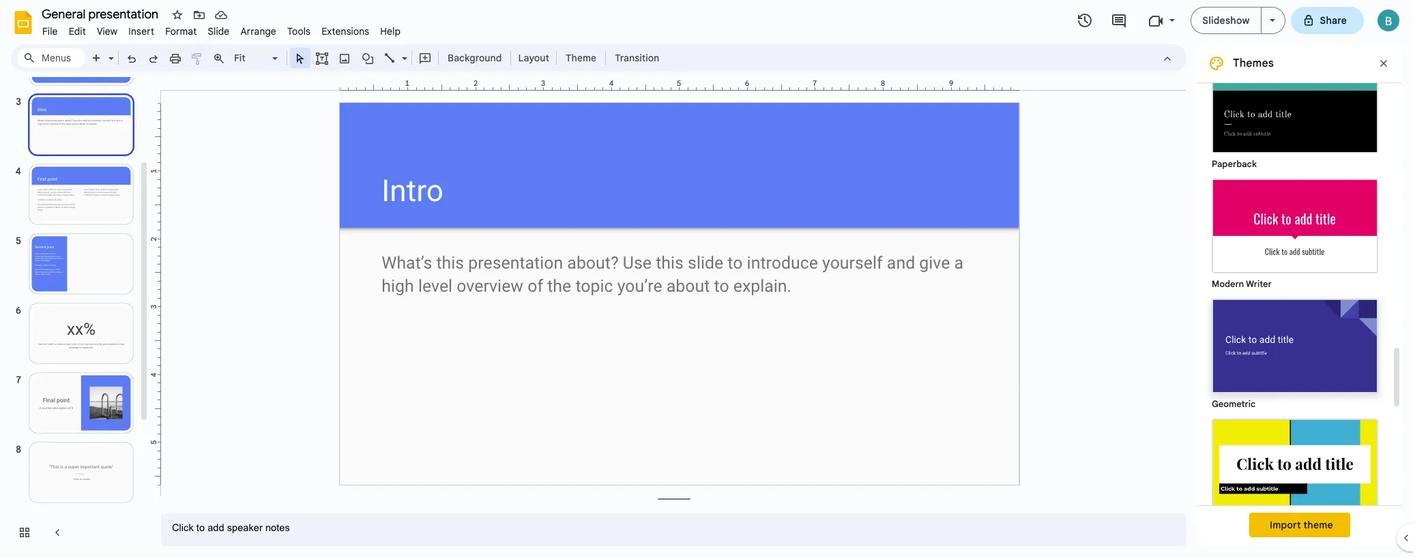 Task type: vqa. For each thing, say whether or not it's contained in the screenshot.
Close
no



Task type: describe. For each thing, give the bounding box(es) containing it.
menu bar banner
[[0, 0, 1413, 557]]

slideshow button
[[1191, 7, 1261, 34]]

view menu item
[[91, 23, 123, 40]]

Zoom field
[[230, 48, 284, 68]]

edit menu item
[[63, 23, 91, 40]]

Star checkbox
[[168, 5, 187, 25]]

shape image
[[360, 48, 376, 68]]

import
[[1270, 519, 1301, 532]]

view
[[97, 25, 118, 38]]

Pop radio
[[1205, 412, 1385, 532]]

themes section
[[1197, 44, 1402, 547]]

layout
[[518, 52, 549, 64]]

extensions
[[321, 25, 369, 38]]

layout button
[[514, 48, 553, 68]]

background
[[448, 52, 502, 64]]

help
[[380, 25, 401, 38]]

transition
[[615, 52, 659, 64]]

Zoom text field
[[232, 48, 270, 68]]

modern writer
[[1212, 278, 1272, 290]]

Geometric radio
[[1205, 292, 1385, 412]]

main toolbar
[[85, 48, 666, 68]]

navigation inside themes application
[[0, 21, 150, 557]]

arrange menu item
[[235, 23, 282, 40]]

format
[[165, 25, 197, 38]]

share
[[1320, 14, 1347, 27]]

import theme
[[1270, 519, 1333, 532]]

arrange
[[240, 25, 276, 38]]

themes
[[1233, 57, 1274, 70]]

file menu item
[[37, 23, 63, 40]]



Task type: locate. For each thing, give the bounding box(es) containing it.
file
[[42, 25, 58, 38]]

format menu item
[[160, 23, 202, 40]]

new slide with layout image
[[105, 49, 114, 54]]

theme
[[566, 52, 596, 64]]

theme button
[[559, 48, 603, 68]]

menu bar containing file
[[37, 18, 406, 40]]

insert menu item
[[123, 23, 160, 40]]

tools
[[287, 25, 311, 38]]

Rename text field
[[37, 5, 166, 22]]

extensions menu item
[[316, 23, 375, 40]]

pop image
[[1213, 420, 1377, 512]]

slide menu item
[[202, 23, 235, 40]]

help menu item
[[375, 23, 406, 40]]

edit
[[69, 25, 86, 38]]

presentation options image
[[1269, 19, 1275, 22]]

navigation
[[0, 21, 150, 557]]

menu bar inside menu bar 'banner'
[[37, 18, 406, 40]]

writer
[[1246, 278, 1272, 290]]

tools menu item
[[282, 23, 316, 40]]

modern
[[1212, 278, 1244, 290]]

share button
[[1291, 7, 1364, 34]]

menu bar
[[37, 18, 406, 40]]

Paperback radio
[[1205, 52, 1385, 172]]

paperback
[[1212, 158, 1257, 170]]

geometric
[[1212, 398, 1256, 410]]

insert image image
[[337, 48, 352, 68]]

Menus field
[[17, 48, 85, 68]]

insert
[[128, 25, 154, 38]]

theme
[[1304, 519, 1333, 532]]

import theme button
[[1249, 513, 1350, 538]]

themes application
[[0, 0, 1413, 557]]

transition button
[[609, 48, 665, 68]]

Modern Writer radio
[[1205, 172, 1385, 292]]

background button
[[441, 48, 508, 68]]

slideshow
[[1202, 14, 1250, 27]]

slide
[[208, 25, 230, 38]]



